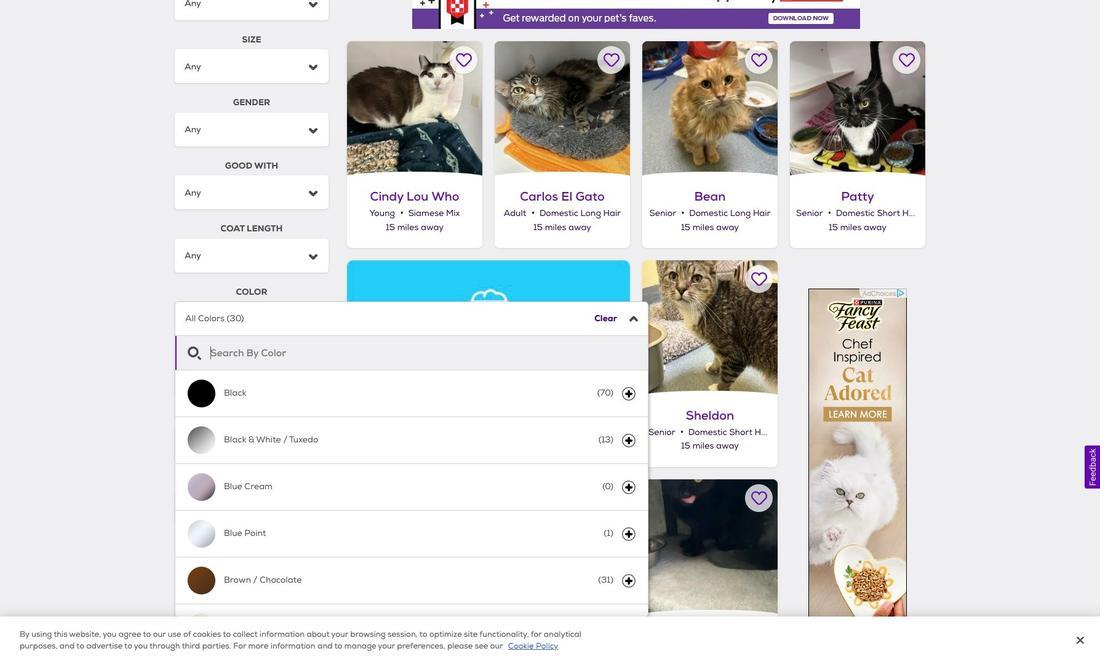 Task type: vqa. For each thing, say whether or not it's contained in the screenshot.
ENTER CITY, STATE, OR ZIP text field
no



Task type: locate. For each thing, give the bounding box(es) containing it.
None text field
[[175, 554, 329, 588]]

list box
[[175, 371, 648, 651]]

1 vertical spatial advertisement element
[[809, 289, 908, 658]]

cindy lou who, adoptable cat, young female siamese mix, 15 miles away. image
[[347, 41, 483, 177]]

carlos el gato, adoptable cat, adult male domestic long hair, 15 miles away. image
[[495, 41, 630, 177]]

advertisement element
[[413, 0, 861, 29], [809, 289, 908, 658]]



Task type: describe. For each thing, give the bounding box(es) containing it.
0 vertical spatial advertisement element
[[413, 0, 861, 29]]

lancelot, adoptable cat, young male domestic short hair, 15 miles away. image
[[347, 479, 483, 615]]

sheldon, adoptable cat, senior male domestic short hair, 15 miles away. image
[[643, 260, 778, 396]]

bean, adoptable cat, senior male domestic long hair, 15 miles away. image
[[643, 41, 778, 177]]

privacy alert dialog
[[0, 617, 1101, 667]]

patty, adoptable cat, senior female domestic short hair, 15 miles away. image
[[791, 41, 926, 177]]

Search By Color text field
[[175, 336, 648, 370]]

rusty, adoptable cat, kitten male domestic short hair, 15 miles away. image
[[643, 479, 778, 615]]



